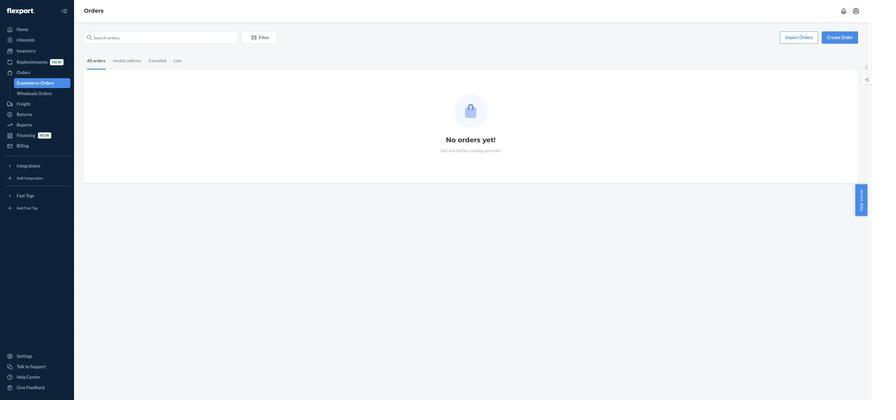 Task type: locate. For each thing, give the bounding box(es) containing it.
orders link
[[84, 7, 104, 14], [4, 68, 70, 78]]

0 horizontal spatial center
[[27, 375, 40, 380]]

1 vertical spatial center
[[27, 375, 40, 380]]

freight link
[[4, 99, 70, 109]]

new down reports link
[[40, 133, 49, 138]]

feedback
[[26, 386, 45, 391]]

order
[[490, 148, 501, 153]]

billing link
[[4, 141, 70, 151]]

1 horizontal spatial orders
[[458, 136, 481, 144]]

create order
[[827, 35, 853, 40]]

orders right the import
[[799, 35, 813, 40]]

talk to support button
[[4, 363, 70, 372]]

0 vertical spatial fast
[[17, 193, 25, 199]]

1 horizontal spatial orders link
[[84, 7, 104, 14]]

orders inside import orders 'button'
[[799, 35, 813, 40]]

help center
[[859, 189, 864, 212], [17, 375, 40, 380]]

import orders button
[[780, 31, 818, 44]]

filter button
[[241, 31, 277, 44]]

orders
[[93, 58, 105, 63], [458, 136, 481, 144]]

1 vertical spatial add
[[17, 206, 24, 211]]

wholesale orders link
[[14, 89, 70, 99]]

1 horizontal spatial center
[[859, 189, 864, 202]]

new for replenishments
[[52, 60, 62, 65]]

0 vertical spatial add
[[17, 176, 24, 181]]

1 vertical spatial fast
[[24, 206, 31, 211]]

open notifications image
[[840, 7, 847, 15]]

center
[[859, 189, 864, 202], [27, 375, 40, 380]]

help center button
[[856, 185, 867, 216]]

add integration link
[[4, 174, 70, 184]]

inbounds link
[[4, 35, 70, 45]]

0 vertical spatial help center
[[859, 189, 864, 212]]

fast
[[17, 193, 25, 199], [24, 206, 31, 211]]

add left "integration"
[[17, 176, 24, 181]]

2 add from the top
[[17, 206, 24, 211]]

empty list image
[[454, 94, 488, 128]]

add
[[17, 176, 24, 181], [17, 206, 24, 211]]

orders inside orders link
[[17, 70, 30, 75]]

all
[[87, 58, 92, 63]]

add down fast tags at the top left of page
[[17, 206, 24, 211]]

help
[[859, 203, 864, 212], [17, 375, 26, 380]]

Search orders text field
[[83, 31, 238, 44]]

orders link up the search icon
[[84, 7, 104, 14]]

invalid address
[[113, 58, 141, 63]]

orders up ecommerce
[[17, 70, 30, 75]]

give feedback
[[17, 386, 45, 391]]

orders for ecommerce orders
[[40, 81, 54, 86]]

1 vertical spatial help
[[17, 375, 26, 380]]

give feedback button
[[4, 384, 70, 393]]

talk
[[17, 365, 25, 370]]

all orders
[[87, 58, 105, 63]]

1 horizontal spatial help center
[[859, 189, 864, 212]]

fast tags
[[17, 193, 34, 199]]

help inside 'button'
[[859, 203, 864, 212]]

add integration
[[17, 176, 43, 181]]

tag
[[32, 206, 38, 211]]

integration
[[24, 176, 43, 181]]

orders right all on the left
[[93, 58, 105, 63]]

orders inside ecommerce orders 'link'
[[40, 81, 54, 86]]

fast left tag
[[24, 206, 31, 211]]

1 horizontal spatial new
[[52, 60, 62, 65]]

no
[[446, 136, 456, 144]]

0 vertical spatial orders link
[[84, 7, 104, 14]]

integrations
[[17, 164, 40, 169]]

tags
[[26, 193, 34, 199]]

orders down ecommerce orders 'link' at left
[[38, 91, 52, 96]]

fast left tags
[[17, 193, 25, 199]]

orders up wholesale orders link
[[40, 81, 54, 86]]

0 vertical spatial help
[[859, 203, 864, 212]]

orders up get started by creating an order
[[458, 136, 481, 144]]

integrations button
[[4, 161, 70, 171]]

orders for all
[[93, 58, 105, 63]]

invalid
[[113, 58, 126, 63]]

reports
[[17, 123, 32, 128]]

0 vertical spatial new
[[52, 60, 62, 65]]

billing
[[17, 143, 29, 149]]

0 horizontal spatial orders
[[93, 58, 105, 63]]

started
[[449, 148, 462, 153]]

ecommerce orders link
[[14, 78, 70, 88]]

center inside 'button'
[[859, 189, 864, 202]]

talk to support
[[17, 365, 46, 370]]

inventory
[[17, 48, 36, 54]]

wholesale orders
[[17, 91, 52, 96]]

creating
[[468, 148, 484, 153]]

1 vertical spatial new
[[40, 133, 49, 138]]

1 add from the top
[[17, 176, 24, 181]]

yet!
[[482, 136, 496, 144]]

0 horizontal spatial new
[[40, 133, 49, 138]]

new for financing
[[40, 133, 49, 138]]

wholesale
[[17, 91, 37, 96]]

close navigation image
[[60, 7, 68, 15]]

0 horizontal spatial help
[[17, 375, 26, 380]]

0 vertical spatial orders
[[93, 58, 105, 63]]

1 vertical spatial orders
[[458, 136, 481, 144]]

orders for no
[[458, 136, 481, 144]]

0 horizontal spatial orders link
[[4, 68, 70, 78]]

get
[[441, 148, 448, 153]]

0 vertical spatial center
[[859, 189, 864, 202]]

new
[[52, 60, 62, 65], [40, 133, 49, 138]]

add for add fast tag
[[17, 206, 24, 211]]

1 vertical spatial help center
[[17, 375, 40, 380]]

orders up the search icon
[[84, 7, 104, 14]]

orders link up ecommerce orders
[[4, 68, 70, 78]]

new down the inventory link
[[52, 60, 62, 65]]

orders
[[84, 7, 104, 14], [799, 35, 813, 40], [17, 70, 30, 75], [40, 81, 54, 86], [38, 91, 52, 96]]

1 horizontal spatial help
[[859, 203, 864, 212]]

help center link
[[4, 373, 70, 383]]

orders inside wholesale orders link
[[38, 91, 52, 96]]



Task type: vqa. For each thing, say whether or not it's contained in the screenshot.
the Cost related to Estimate Cost
no



Task type: describe. For each thing, give the bounding box(es) containing it.
to
[[25, 365, 29, 370]]

flexport logo image
[[7, 8, 35, 14]]

create order link
[[822, 31, 858, 44]]

ecommerce orders
[[17, 81, 54, 86]]

home
[[17, 27, 28, 32]]

orders for wholesale orders
[[38, 91, 52, 96]]

fast tags button
[[4, 191, 70, 201]]

settings link
[[4, 352, 70, 362]]

help center inside 'button'
[[859, 189, 864, 212]]

inventory link
[[4, 46, 70, 56]]

support
[[30, 365, 46, 370]]

fast inside dropdown button
[[17, 193, 25, 199]]

add for add integration
[[17, 176, 24, 181]]

get started by creating an order
[[441, 148, 501, 153]]

search image
[[87, 35, 92, 40]]

1 vertical spatial orders link
[[4, 68, 70, 78]]

orders for import orders
[[799, 35, 813, 40]]

returns
[[17, 112, 32, 117]]

replenishments
[[17, 60, 48, 65]]

an
[[485, 148, 489, 153]]

settings
[[17, 354, 32, 360]]

no orders yet!
[[446, 136, 496, 144]]

import orders
[[785, 35, 813, 40]]

add fast tag
[[17, 206, 38, 211]]

import
[[785, 35, 798, 40]]

ecommerce
[[17, 81, 40, 86]]

home link
[[4, 25, 70, 35]]

give
[[17, 386, 26, 391]]

reports link
[[4, 120, 70, 130]]

order
[[841, 35, 853, 40]]

create
[[827, 35, 840, 40]]

inbounds
[[17, 37, 35, 43]]

by
[[463, 148, 468, 153]]

address
[[126, 58, 141, 63]]

open account menu image
[[852, 7, 860, 15]]

freight
[[17, 102, 31, 107]]

canceled
[[149, 58, 166, 63]]

late
[[174, 58, 182, 63]]

returns link
[[4, 110, 70, 120]]

filter
[[259, 35, 269, 40]]

0 horizontal spatial help center
[[17, 375, 40, 380]]

add fast tag link
[[4, 204, 70, 214]]

financing
[[17, 133, 35, 138]]



